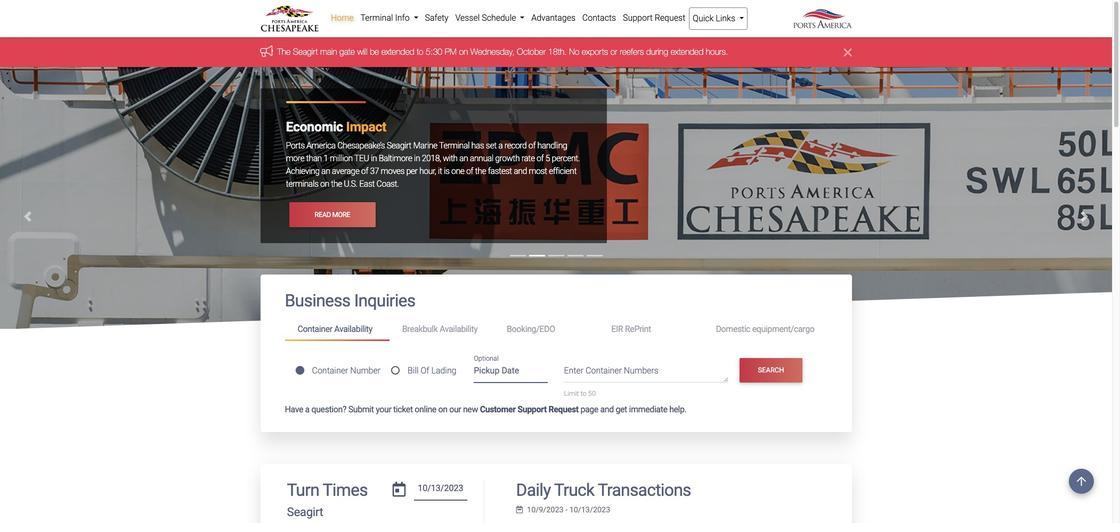 Task type: locate. For each thing, give the bounding box(es) containing it.
marine
[[413, 141, 437, 151]]

on inside alert
[[459, 47, 468, 57]]

domestic equipment/cargo link
[[703, 320, 827, 340]]

1 horizontal spatial availability
[[440, 325, 478, 335]]

0 vertical spatial an
[[459, 154, 468, 164]]

2 horizontal spatial on
[[459, 47, 468, 57]]

0 horizontal spatial on
[[320, 179, 329, 189]]

seagirt inside ports america chesapeake's seagirt marine terminal has set a record of handling more than 1 million teu in baltimore in 2018,                         with an annual growth rate of 5 percent. achieving an average of 37 moves per hour, it is one of the fastest and most efficient terminals on the u.s. east coast.
[[387, 141, 411, 151]]

0 horizontal spatial a
[[305, 405, 310, 415]]

of left the 5
[[537, 154, 544, 164]]

1 horizontal spatial a
[[498, 141, 503, 151]]

breakbulk availability
[[402, 325, 478, 335]]

1 vertical spatial the
[[331, 179, 342, 189]]

read more link
[[289, 203, 376, 227]]

seagirt inside the seagirt main gate will be extended to 5:30 pm on wednesday, october 18th.  no exports or reefers during extended hours. alert
[[293, 47, 318, 57]]

an right with in the top of the page
[[459, 154, 468, 164]]

request
[[655, 13, 685, 23], [549, 405, 579, 415]]

seagirt down turn
[[287, 506, 323, 520]]

0 vertical spatial seagirt
[[293, 47, 318, 57]]

in right "teu"
[[371, 154, 377, 164]]

0 vertical spatial and
[[514, 166, 527, 177]]

seagirt inside main content
[[287, 506, 323, 520]]

1 vertical spatial and
[[600, 405, 614, 415]]

availability right breakbulk
[[440, 325, 478, 335]]

None text field
[[414, 480, 467, 501]]

vessel schedule
[[455, 13, 518, 23]]

go to top image
[[1069, 469, 1094, 494]]

0 vertical spatial on
[[459, 47, 468, 57]]

container left number
[[312, 366, 348, 376]]

teu
[[354, 154, 369, 164]]

10/9/2023 - 10/13/2023
[[527, 506, 610, 515]]

0 horizontal spatial request
[[549, 405, 579, 415]]

the
[[277, 47, 291, 57]]

support right customer on the bottom of page
[[517, 405, 547, 415]]

a right set
[[498, 141, 503, 151]]

0 horizontal spatial to
[[417, 47, 423, 57]]

quick
[[693, 13, 714, 23]]

1 vertical spatial seagirt
[[387, 141, 411, 151]]

on left "our"
[[438, 405, 447, 415]]

support request
[[623, 13, 685, 23]]

availability down business inquiries
[[334, 325, 372, 335]]

0 vertical spatial a
[[498, 141, 503, 151]]

5
[[545, 154, 550, 164]]

economic impact
[[286, 120, 386, 135]]

of
[[528, 141, 536, 151], [537, 154, 544, 164], [361, 166, 368, 177], [466, 166, 473, 177]]

growth
[[495, 154, 520, 164]]

home link
[[327, 7, 357, 29]]

bullhorn image
[[260, 46, 277, 57]]

request down limit
[[549, 405, 579, 415]]

set
[[486, 141, 496, 151]]

daily
[[516, 480, 551, 501]]

an down the 1
[[321, 166, 330, 177]]

to left 50
[[581, 390, 586, 398]]

customer support request link
[[480, 405, 579, 415]]

an
[[459, 154, 468, 164], [321, 166, 330, 177]]

0 vertical spatial to
[[417, 47, 423, 57]]

america
[[306, 141, 336, 151]]

container availability link
[[285, 320, 389, 341]]

extended right be
[[381, 47, 414, 57]]

booking/edo link
[[494, 320, 598, 340]]

and inside ports america chesapeake's seagirt marine terminal has set a record of handling more than 1 million teu in baltimore in 2018,                         with an annual growth rate of 5 percent. achieving an average of 37 moves per hour, it is one of the fastest and most efficient terminals on the u.s. east coast.
[[514, 166, 527, 177]]

main content
[[252, 275, 860, 524]]

1 vertical spatial terminal
[[439, 141, 469, 151]]

on right the pm
[[459, 47, 468, 57]]

2 vertical spatial on
[[438, 405, 447, 415]]

seagirt up the 'baltimore'
[[387, 141, 411, 151]]

0 horizontal spatial support
[[517, 405, 547, 415]]

have
[[285, 405, 303, 415]]

safety
[[425, 13, 448, 23]]

0 horizontal spatial in
[[371, 154, 377, 164]]

Enter Container Numbers text field
[[564, 365, 728, 383]]

terminal left info
[[360, 13, 393, 23]]

number
[[350, 366, 380, 376]]

1 vertical spatial an
[[321, 166, 330, 177]]

east
[[359, 179, 375, 189]]

is
[[444, 166, 450, 177]]

record
[[504, 141, 527, 151]]

to inside main content
[[581, 390, 586, 398]]

extended right during
[[671, 47, 704, 57]]

reprint
[[625, 325, 651, 335]]

customer
[[480, 405, 516, 415]]

the
[[475, 166, 486, 177], [331, 179, 342, 189]]

0 vertical spatial terminal
[[360, 13, 393, 23]]

2 in from the left
[[414, 154, 420, 164]]

2 availability from the left
[[440, 325, 478, 335]]

1 horizontal spatial in
[[414, 154, 420, 164]]

to left 5:30
[[417, 47, 423, 57]]

limit to 50
[[564, 390, 596, 398]]

transactions
[[598, 480, 691, 501]]

container for container availability
[[298, 325, 332, 335]]

1 in from the left
[[371, 154, 377, 164]]

than
[[306, 154, 322, 164]]

terminal
[[360, 13, 393, 23], [439, 141, 469, 151]]

of up rate
[[528, 141, 536, 151]]

numbers
[[624, 366, 658, 376]]

in up per
[[414, 154, 420, 164]]

on
[[459, 47, 468, 57], [320, 179, 329, 189], [438, 405, 447, 415]]

1 horizontal spatial on
[[438, 405, 447, 415]]

in
[[371, 154, 377, 164], [414, 154, 420, 164]]

2 vertical spatial seagirt
[[287, 506, 323, 520]]

1 availability from the left
[[334, 325, 372, 335]]

ticket
[[393, 405, 413, 415]]

1 vertical spatial support
[[517, 405, 547, 415]]

terminal up with in the top of the page
[[439, 141, 469, 151]]

1 horizontal spatial and
[[600, 405, 614, 415]]

wednesday,
[[470, 47, 514, 57]]

1 vertical spatial a
[[305, 405, 310, 415]]

1 horizontal spatial extended
[[671, 47, 704, 57]]

enter container numbers
[[564, 366, 658, 376]]

support up reefers
[[623, 13, 653, 23]]

1 horizontal spatial terminal
[[439, 141, 469, 151]]

more
[[286, 154, 304, 164]]

on right terminals
[[320, 179, 329, 189]]

bill of lading
[[408, 366, 456, 376]]

no
[[569, 47, 579, 57]]

domestic equipment/cargo
[[716, 325, 814, 335]]

the left the u.s.
[[331, 179, 342, 189]]

limit
[[564, 390, 579, 398]]

container
[[298, 325, 332, 335], [312, 366, 348, 376], [586, 366, 622, 376]]

the down annual
[[475, 166, 486, 177]]

a right have on the left of page
[[305, 405, 310, 415]]

10/13/2023
[[569, 506, 610, 515]]

0 horizontal spatial terminal
[[360, 13, 393, 23]]

request left quick
[[655, 13, 685, 23]]

Optional text field
[[474, 363, 548, 384]]

container down business
[[298, 325, 332, 335]]

1 vertical spatial request
[[549, 405, 579, 415]]

u.s.
[[344, 179, 357, 189]]

optional
[[474, 355, 499, 363]]

0 horizontal spatial extended
[[381, 47, 414, 57]]

ports
[[286, 141, 305, 151]]

and
[[514, 166, 527, 177], [600, 405, 614, 415]]

will
[[357, 47, 368, 57]]

extended
[[381, 47, 414, 57], [671, 47, 704, 57]]

0 vertical spatial the
[[475, 166, 486, 177]]

1 horizontal spatial to
[[581, 390, 586, 398]]

1 horizontal spatial support
[[623, 13, 653, 23]]

0 vertical spatial request
[[655, 13, 685, 23]]

and down rate
[[514, 166, 527, 177]]

0 horizontal spatial availability
[[334, 325, 372, 335]]

our
[[449, 405, 461, 415]]

1 vertical spatial on
[[320, 179, 329, 189]]

1 vertical spatial to
[[581, 390, 586, 398]]

annual
[[470, 154, 493, 164]]

37
[[370, 166, 379, 177]]

0 horizontal spatial and
[[514, 166, 527, 177]]

get
[[616, 405, 627, 415]]

domestic
[[716, 325, 750, 335]]

terminal inside ports america chesapeake's seagirt marine terminal has set a record of handling more than 1 million teu in baltimore in 2018,                         with an annual growth rate of 5 percent. achieving an average of 37 moves per hour, it is one of the fastest and most efficient terminals on the u.s. east coast.
[[439, 141, 469, 151]]

1 horizontal spatial the
[[475, 166, 486, 177]]

the seagirt main gate will be extended to 5:30 pm on wednesday, october 18th.  no exports or reefers during extended hours.
[[277, 47, 728, 57]]

and left get
[[600, 405, 614, 415]]

seagirt right the
[[293, 47, 318, 57]]

booking/edo
[[507, 325, 555, 335]]



Task type: describe. For each thing, give the bounding box(es) containing it.
0 horizontal spatial the
[[331, 179, 342, 189]]

support inside main content
[[517, 405, 547, 415]]

calendar day image
[[393, 483, 406, 497]]

turn
[[287, 480, 319, 501]]

advantages link
[[528, 7, 579, 29]]

search
[[758, 367, 784, 375]]

availability for container availability
[[334, 325, 372, 335]]

of
[[421, 366, 429, 376]]

0 horizontal spatial an
[[321, 166, 330, 177]]

home
[[331, 13, 354, 23]]

daily truck transactions
[[516, 480, 691, 501]]

coast.
[[376, 179, 399, 189]]

baltimore
[[379, 154, 412, 164]]

rate
[[521, 154, 535, 164]]

read
[[315, 211, 331, 219]]

times
[[323, 480, 368, 501]]

1 extended from the left
[[381, 47, 414, 57]]

be
[[370, 47, 379, 57]]

question?
[[311, 405, 346, 415]]

breakbulk
[[402, 325, 438, 335]]

online
[[415, 405, 436, 415]]

to inside alert
[[417, 47, 423, 57]]

inquiries
[[354, 291, 415, 311]]

submit
[[348, 405, 374, 415]]

info
[[395, 13, 410, 23]]

terminal info link
[[357, 7, 422, 29]]

hours.
[[706, 47, 728, 57]]

october
[[517, 47, 546, 57]]

impact
[[346, 120, 386, 135]]

schedule
[[482, 13, 516, 23]]

has
[[471, 141, 484, 151]]

18th.
[[548, 47, 567, 57]]

equipment/cargo
[[752, 325, 814, 335]]

efficient
[[549, 166, 577, 177]]

of left 37
[[361, 166, 368, 177]]

calendar week image
[[516, 507, 523, 514]]

close image
[[844, 46, 852, 59]]

fastest
[[488, 166, 512, 177]]

breakbulk availability link
[[389, 320, 494, 340]]

1 horizontal spatial request
[[655, 13, 685, 23]]

5:30
[[426, 47, 442, 57]]

hour,
[[419, 166, 436, 177]]

terminals
[[286, 179, 318, 189]]

eir
[[611, 325, 623, 335]]

a inside main content
[[305, 405, 310, 415]]

and inside main content
[[600, 405, 614, 415]]

contacts
[[582, 13, 616, 23]]

container up 50
[[586, 366, 622, 376]]

quick links link
[[689, 7, 748, 30]]

truck
[[554, 480, 594, 501]]

advantages
[[531, 13, 575, 23]]

quick links
[[693, 13, 737, 23]]

per
[[406, 166, 417, 177]]

1
[[324, 154, 328, 164]]

economic
[[286, 120, 343, 135]]

terminal inside the terminal info link
[[360, 13, 393, 23]]

bill
[[408, 366, 419, 376]]

container for container number
[[312, 366, 348, 376]]

eir reprint link
[[598, 320, 703, 340]]

on inside ports america chesapeake's seagirt marine terminal has set a record of handling more than 1 million teu in baltimore in 2018,                         with an annual growth rate of 5 percent. achieving an average of 37 moves per hour, it is one of the fastest and most efficient terminals on the u.s. east coast.
[[320, 179, 329, 189]]

one
[[451, 166, 464, 177]]

request inside main content
[[549, 405, 579, 415]]

economic engine image
[[0, 67, 1112, 524]]

ports america chesapeake's seagirt marine terminal has set a record of handling more than 1 million teu in baltimore in 2018,                         with an annual growth rate of 5 percent. achieving an average of 37 moves per hour, it is one of the fastest and most efficient terminals on the u.s. east coast.
[[286, 141, 580, 189]]

50
[[588, 390, 596, 398]]

have a question? submit your ticket online on our new customer support request page and get immediate help.
[[285, 405, 687, 415]]

main content containing business inquiries
[[252, 275, 860, 524]]

safety link
[[422, 7, 452, 29]]

10/9/2023
[[527, 506, 564, 515]]

more
[[332, 211, 350, 219]]

reefers
[[620, 47, 644, 57]]

business
[[285, 291, 350, 311]]

search button
[[740, 358, 802, 383]]

moves
[[381, 166, 404, 177]]

percent.
[[552, 154, 580, 164]]

handling
[[537, 141, 567, 151]]

average
[[332, 166, 359, 177]]

of right one
[[466, 166, 473, 177]]

immediate
[[629, 405, 667, 415]]

main
[[320, 47, 337, 57]]

2 extended from the left
[[671, 47, 704, 57]]

availability for breakbulk availability
[[440, 325, 478, 335]]

pm
[[445, 47, 457, 57]]

or
[[610, 47, 617, 57]]

-
[[565, 506, 568, 515]]

0 vertical spatial support
[[623, 13, 653, 23]]

vessel schedule link
[[452, 7, 528, 29]]

the seagirt main gate will be extended to 5:30 pm on wednesday, october 18th.  no exports or reefers during extended hours. alert
[[0, 38, 1112, 67]]

a inside ports america chesapeake's seagirt marine terminal has set a record of handling more than 1 million teu in baltimore in 2018,                         with an annual growth rate of 5 percent. achieving an average of 37 moves per hour, it is one of the fastest and most efficient terminals on the u.s. east coast.
[[498, 141, 503, 151]]

contacts link
[[579, 7, 619, 29]]

gate
[[339, 47, 355, 57]]

container availability
[[298, 325, 372, 335]]

exports
[[582, 47, 608, 57]]

new
[[463, 405, 478, 415]]

container number
[[312, 366, 380, 376]]

it
[[438, 166, 442, 177]]

links
[[716, 13, 735, 23]]

most
[[529, 166, 547, 177]]

during
[[646, 47, 668, 57]]

eir reprint
[[611, 325, 651, 335]]

1 horizontal spatial an
[[459, 154, 468, 164]]

turn times
[[287, 480, 368, 501]]

lading
[[431, 366, 456, 376]]



Task type: vqa. For each thing, say whether or not it's contained in the screenshot.
Pursue
no



